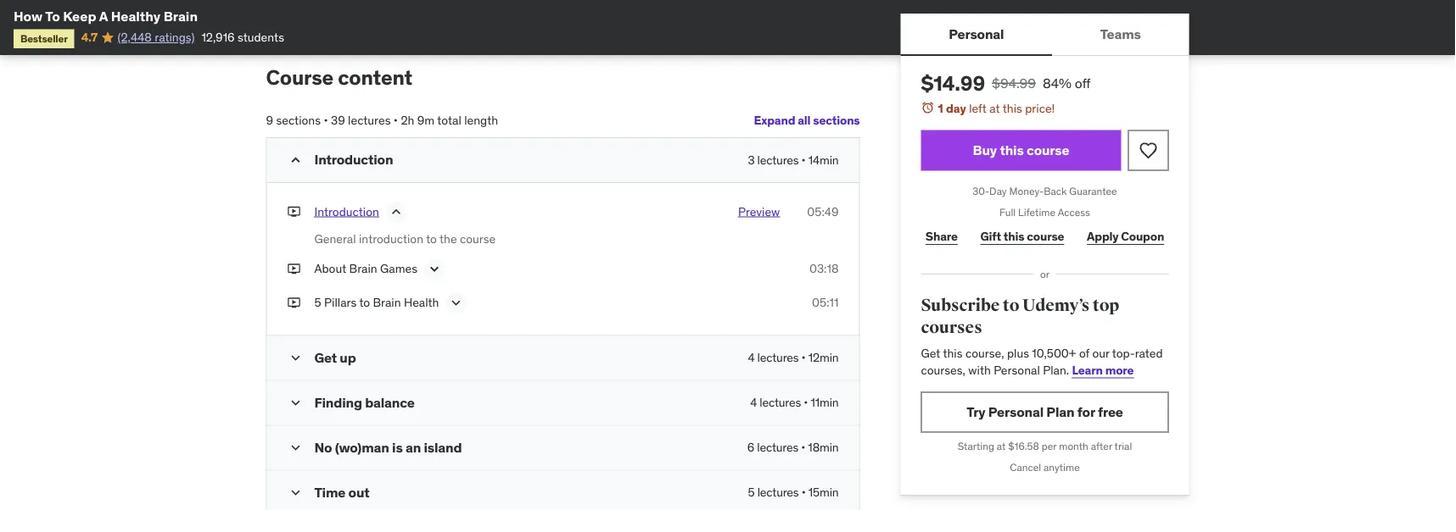 Task type: locate. For each thing, give the bounding box(es) containing it.
4 small image from the top
[[287, 485, 304, 502]]

5 down 6
[[748, 485, 755, 501]]

lectures right 6
[[757, 440, 798, 456]]

length
[[464, 113, 498, 128]]

get left up
[[314, 349, 337, 367]]

1 vertical spatial personal
[[994, 363, 1040, 378]]

1 vertical spatial 5
[[748, 485, 755, 501]]

personal up $16.58
[[988, 404, 1044, 421]]

12,916 students
[[201, 30, 284, 45]]

about
[[314, 261, 346, 277]]

introduction down 39
[[314, 151, 393, 168]]

small image left finding
[[287, 395, 304, 412]]

this up courses,
[[943, 346, 963, 361]]

small image
[[287, 152, 304, 169], [287, 350, 304, 367], [287, 395, 304, 412], [287, 485, 304, 502]]

0 vertical spatial brain
[[164, 7, 198, 25]]

1 vertical spatial introduction
[[314, 204, 379, 219]]

off
[[1075, 74, 1091, 92]]

lectures for out
[[757, 485, 799, 501]]

with
[[968, 363, 991, 378]]

price!
[[1025, 101, 1055, 116]]

• left 11min
[[804, 395, 808, 411]]

course
[[266, 65, 334, 90]]

lifetime
[[1018, 206, 1056, 219]]

2 introduction from the top
[[314, 204, 379, 219]]

personal down the plus
[[994, 363, 1040, 378]]

top-
[[1112, 346, 1135, 361]]

expand
[[754, 112, 795, 128]]

sections
[[813, 112, 860, 128], [276, 113, 321, 128]]

• for finding balance
[[804, 395, 808, 411]]

this inside button
[[1000, 142, 1024, 159]]

personal button
[[901, 14, 1052, 54]]

try personal plan for free
[[967, 404, 1123, 421]]

2 small image from the top
[[287, 350, 304, 367]]

udemy's
[[1022, 296, 1090, 316]]

• for introduction
[[801, 152, 806, 167]]

to left the
[[426, 231, 437, 246]]

3 lectures • 14min
[[748, 152, 839, 167]]

course content
[[266, 65, 412, 90]]

•
[[324, 113, 328, 128], [394, 113, 398, 128], [801, 152, 806, 167], [801, 350, 806, 366], [804, 395, 808, 411], [801, 440, 805, 456], [802, 485, 806, 501]]

brain left health
[[373, 295, 401, 311]]

per
[[1042, 440, 1057, 453]]

$94.99
[[992, 74, 1036, 92]]

gift this course
[[980, 229, 1064, 244]]

at right left
[[990, 101, 1000, 116]]

1 vertical spatial brain
[[349, 261, 377, 277]]

small image for get up
[[287, 350, 304, 367]]

an
[[406, 439, 421, 456]]

course for buy this course
[[1027, 142, 1069, 159]]

xsmall image up xsmall image
[[287, 261, 301, 278]]

4 up '4 lectures • 11min' on the right
[[748, 350, 755, 366]]

small image for finding balance
[[287, 395, 304, 412]]

30-day money-back guarantee full lifetime access
[[973, 185, 1117, 219]]

subscribe
[[921, 296, 1000, 316]]

10,500+
[[1032, 346, 1076, 361]]

1
[[938, 101, 943, 116]]

course down lifetime at the top of page
[[1027, 229, 1064, 244]]

to
[[426, 231, 437, 246], [359, 295, 370, 311], [1003, 296, 1019, 316]]

0 horizontal spatial 5
[[314, 295, 321, 311]]

3 small image from the top
[[287, 395, 304, 412]]

• left 18min
[[801, 440, 805, 456]]

finding
[[314, 394, 362, 412]]

course up back
[[1027, 142, 1069, 159]]

introduction up general
[[314, 204, 379, 219]]

1 xsmall image from the top
[[287, 204, 301, 220]]

• left the 2h 9m
[[394, 113, 398, 128]]

2 sections from the left
[[276, 113, 321, 128]]

05:11
[[812, 295, 839, 311]]

course inside gift this course link
[[1027, 229, 1064, 244]]

2 xsmall image from the top
[[287, 261, 301, 278]]

get for get up
[[314, 349, 337, 367]]

subscribe to udemy's top courses
[[921, 296, 1119, 338]]

this right buy at the right top of page
[[1000, 142, 1024, 159]]

balance
[[365, 394, 415, 412]]

$16.58
[[1008, 440, 1039, 453]]

5 for 5 pillars to brain health
[[314, 295, 321, 311]]

general
[[314, 231, 356, 246]]

to for introduction
[[426, 231, 437, 246]]

1 vertical spatial xsmall image
[[287, 261, 301, 278]]

plan.
[[1043, 363, 1069, 378]]

introduction
[[314, 151, 393, 168], [314, 204, 379, 219]]

to inside subscribe to udemy's top courses
[[1003, 296, 1019, 316]]

this
[[1003, 101, 1022, 116], [1000, 142, 1024, 159], [1004, 229, 1024, 244], [943, 346, 963, 361]]

5 left 'pillars'
[[314, 295, 321, 311]]

this down $94.99
[[1003, 101, 1022, 116]]

coupon
[[1121, 229, 1164, 244]]

0 vertical spatial 4
[[748, 350, 755, 366]]

1 horizontal spatial to
[[426, 231, 437, 246]]

84%
[[1043, 74, 1072, 92]]

pillars
[[324, 295, 357, 311]]

5 lectures • 15min
[[748, 485, 839, 501]]

4 for get up
[[748, 350, 755, 366]]

games
[[380, 261, 417, 277]]

small image left get up
[[287, 350, 304, 367]]

or
[[1040, 268, 1050, 281]]

0 horizontal spatial to
[[359, 295, 370, 311]]

course,
[[965, 346, 1004, 361]]

lectures left 15min
[[757, 485, 799, 501]]

0 horizontal spatial sections
[[276, 113, 321, 128]]

get inside get this course, plus 10,500+ of our top-rated courses, with personal plan.
[[921, 346, 940, 361]]

small image for introduction
[[287, 152, 304, 169]]

1 vertical spatial 4
[[750, 395, 757, 411]]

learn
[[1072, 363, 1103, 378]]

personal up $14.99
[[949, 25, 1004, 42]]

12,916
[[201, 30, 235, 45]]

sections right 9
[[276, 113, 321, 128]]

starting at $16.58 per month after trial cancel anytime
[[958, 440, 1132, 475]]

0 vertical spatial personal
[[949, 25, 1004, 42]]

up
[[340, 349, 356, 367]]

14min
[[808, 152, 839, 167]]

this inside get this course, plus 10,500+ of our top-rated courses, with personal plan.
[[943, 346, 963, 361]]

2 horizontal spatial to
[[1003, 296, 1019, 316]]

personal
[[949, 25, 1004, 42], [994, 363, 1040, 378], [988, 404, 1044, 421]]

buy this course button
[[921, 130, 1121, 171]]

xsmall image
[[287, 204, 301, 220], [287, 261, 301, 278]]

course inside buy this course button
[[1027, 142, 1069, 159]]

apply coupon button
[[1082, 220, 1169, 254]]

4 lectures • 11min
[[750, 395, 839, 411]]

4 up 6
[[750, 395, 757, 411]]

at left $16.58
[[997, 440, 1006, 453]]

get for get this course, plus 10,500+ of our top-rated courses, with personal plan.
[[921, 346, 940, 361]]

keep
[[63, 7, 96, 25]]

to
[[45, 7, 60, 25]]

is
[[392, 439, 403, 456]]

1 vertical spatial at
[[997, 440, 1006, 453]]

personal inside button
[[949, 25, 1004, 42]]

rated
[[1135, 346, 1163, 361]]

to right 'pillars'
[[359, 295, 370, 311]]

try
[[967, 404, 985, 421]]

xsmall image left introduction button
[[287, 204, 301, 220]]

small image left time
[[287, 485, 304, 502]]

small image for time out
[[287, 485, 304, 502]]

tab list
[[901, 14, 1189, 56]]

starting
[[958, 440, 994, 453]]

learn more link
[[1072, 363, 1134, 378]]

to left udemy's
[[1003, 296, 1019, 316]]

course
[[1027, 142, 1069, 159], [1027, 229, 1064, 244], [460, 231, 496, 246]]

0 vertical spatial xsmall image
[[287, 204, 301, 220]]

get up courses,
[[921, 346, 940, 361]]

1 horizontal spatial sections
[[813, 112, 860, 128]]

sections right all
[[813, 112, 860, 128]]

• left 15min
[[802, 485, 806, 501]]

• for no (wo)man is an island
[[801, 440, 805, 456]]

small image down course
[[287, 152, 304, 169]]

brain right about
[[349, 261, 377, 277]]

guarantee
[[1069, 185, 1117, 198]]

lectures left 11min
[[760, 395, 801, 411]]

brain up ratings)
[[164, 7, 198, 25]]

5
[[314, 295, 321, 311], [748, 485, 755, 501]]

1 sections from the left
[[813, 112, 860, 128]]

(wo)man
[[335, 439, 389, 456]]

0 vertical spatial 5
[[314, 295, 321, 311]]

this right the gift at top right
[[1004, 229, 1024, 244]]

lectures right 3
[[757, 152, 799, 167]]

• left 12min
[[801, 350, 806, 366]]

lectures left 12min
[[757, 350, 799, 366]]

6 lectures • 18min
[[747, 440, 839, 456]]

• left 14min
[[801, 152, 806, 167]]

1 small image from the top
[[287, 152, 304, 169]]

1 horizontal spatial get
[[921, 346, 940, 361]]

day
[[946, 101, 966, 116]]

hide lecture description image
[[388, 204, 405, 221]]

0 vertical spatial introduction
[[314, 151, 393, 168]]

show lecture description image
[[448, 295, 465, 312]]

teams button
[[1052, 14, 1189, 54]]

show lecture description image
[[426, 261, 443, 278]]

xsmall image for 03:18
[[287, 261, 301, 278]]

0 horizontal spatial get
[[314, 349, 337, 367]]

get
[[921, 346, 940, 361], [314, 349, 337, 367]]

1 horizontal spatial 5
[[748, 485, 755, 501]]



Task type: describe. For each thing, give the bounding box(es) containing it.
about brain games
[[314, 261, 417, 277]]

• for get up
[[801, 350, 806, 366]]

15min
[[808, 485, 839, 501]]

full
[[1000, 206, 1016, 219]]

to for pillars
[[359, 295, 370, 311]]

share
[[926, 229, 958, 244]]

plus
[[1007, 346, 1029, 361]]

39
[[331, 113, 345, 128]]

buy
[[973, 142, 997, 159]]

students
[[238, 30, 284, 45]]

• for time out
[[802, 485, 806, 501]]

1 day left at this price!
[[938, 101, 1055, 116]]

• left 39
[[324, 113, 328, 128]]

this for buy
[[1000, 142, 1024, 159]]

nasdaq image
[[280, 0, 378, 31]]

course for gift this course
[[1027, 229, 1064, 244]]

access
[[1058, 206, 1090, 219]]

teams
[[1100, 25, 1141, 42]]

plan
[[1046, 404, 1074, 421]]

time out
[[314, 484, 370, 501]]

free
[[1098, 404, 1123, 421]]

lectures for up
[[757, 350, 799, 366]]

all
[[798, 112, 811, 128]]

day
[[989, 185, 1007, 198]]

18min
[[808, 440, 839, 456]]

back
[[1044, 185, 1067, 198]]

learn more
[[1072, 363, 1134, 378]]

add to wishlist image
[[1138, 140, 1159, 161]]

health
[[404, 295, 439, 311]]

personal inside get this course, plus 10,500+ of our top-rated courses, with personal plan.
[[994, 363, 1040, 378]]

0 vertical spatial at
[[990, 101, 1000, 116]]

courses,
[[921, 363, 965, 378]]

more
[[1105, 363, 1134, 378]]

4 lectures • 12min
[[748, 350, 839, 366]]

no
[[314, 439, 332, 456]]

2h 9m
[[401, 113, 435, 128]]

(2,448 ratings)
[[117, 30, 195, 45]]

4 for finding balance
[[750, 395, 757, 411]]

finding balance
[[314, 394, 415, 412]]

apply coupon
[[1087, 229, 1164, 244]]

courses
[[921, 317, 982, 338]]

after
[[1091, 440, 1112, 453]]

alarm image
[[921, 101, 935, 115]]

apply
[[1087, 229, 1119, 244]]

get this course, plus 10,500+ of our top-rated courses, with personal plan.
[[921, 346, 1163, 378]]

$14.99
[[921, 70, 985, 96]]

small image
[[287, 440, 304, 457]]

lectures for balance
[[760, 395, 801, 411]]

how
[[14, 7, 43, 25]]

gift this course link
[[976, 220, 1069, 254]]

top
[[1093, 296, 1119, 316]]

of
[[1079, 346, 1089, 361]]

this for get
[[943, 346, 963, 361]]

5 for 5 lectures • 15min
[[748, 485, 755, 501]]

a
[[99, 7, 108, 25]]

11min
[[811, 395, 839, 411]]

gift
[[980, 229, 1001, 244]]

tab list containing personal
[[901, 14, 1189, 56]]

content
[[338, 65, 412, 90]]

2 vertical spatial personal
[[988, 404, 1044, 421]]

out
[[348, 484, 370, 501]]

money-
[[1009, 185, 1044, 198]]

expand all sections button
[[754, 103, 860, 137]]

trial
[[1115, 440, 1132, 453]]

month
[[1059, 440, 1088, 453]]

healthy
[[111, 7, 161, 25]]

1 introduction from the top
[[314, 151, 393, 168]]

the
[[440, 231, 457, 246]]

lectures right 39
[[348, 113, 391, 128]]

4.7
[[81, 30, 98, 45]]

anytime
[[1044, 461, 1080, 475]]

how to keep a healthy brain
[[14, 7, 198, 25]]

5 pillars to brain health
[[314, 295, 439, 311]]

this for gift
[[1004, 229, 1024, 244]]

cancel
[[1010, 461, 1041, 475]]

bestseller
[[20, 32, 68, 45]]

expand all sections
[[754, 112, 860, 128]]

9 sections • 39 lectures • 2h 9m total length
[[266, 113, 498, 128]]

xsmall image for 05:49
[[287, 204, 301, 220]]

05:49
[[807, 204, 839, 219]]

course right the
[[460, 231, 496, 246]]

share button
[[921, 220, 962, 254]]

sections inside dropdown button
[[813, 112, 860, 128]]

total
[[437, 113, 461, 128]]

xsmall image
[[287, 295, 301, 311]]

at inside starting at $16.58 per month after trial cancel anytime
[[997, 440, 1006, 453]]

introduction
[[359, 231, 423, 246]]

2 vertical spatial brain
[[373, 295, 401, 311]]

preview
[[738, 204, 780, 219]]

get up
[[314, 349, 356, 367]]

ratings)
[[155, 30, 195, 45]]

12min
[[808, 350, 839, 366]]

30-
[[973, 185, 989, 198]]

time
[[314, 484, 346, 501]]

island
[[424, 439, 462, 456]]

lectures for (wo)man
[[757, 440, 798, 456]]

$14.99 $94.99 84% off
[[921, 70, 1091, 96]]

3
[[748, 152, 755, 167]]

(2,448
[[117, 30, 152, 45]]

no (wo)man is an island
[[314, 439, 462, 456]]



Task type: vqa. For each thing, say whether or not it's contained in the screenshot.
the How
yes



